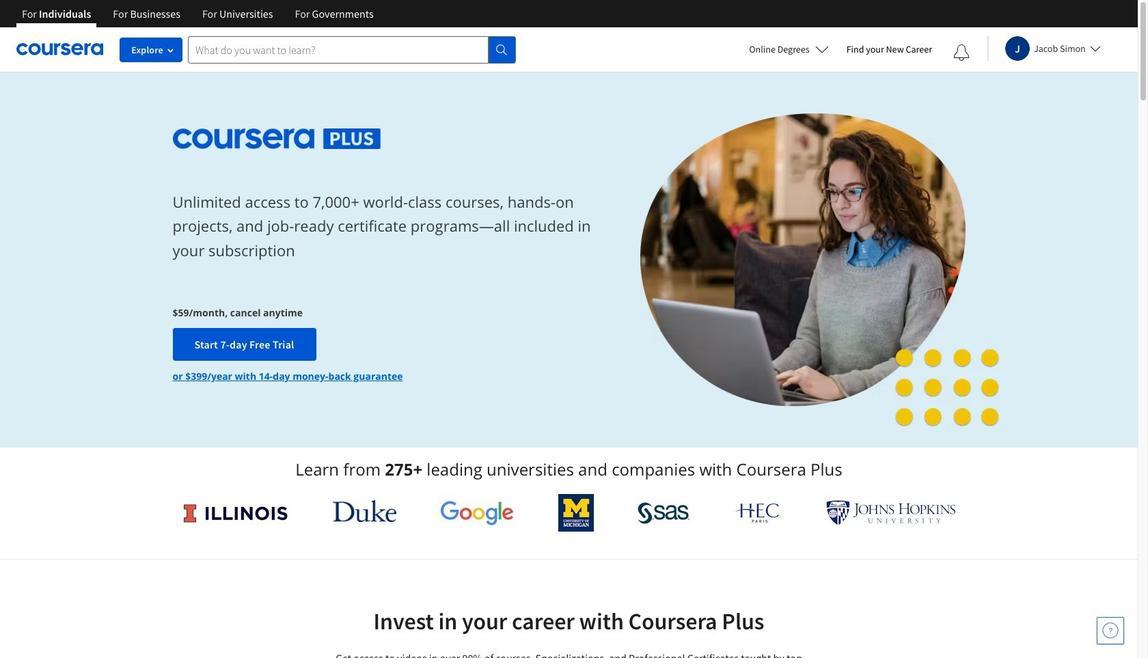 Task type: describe. For each thing, give the bounding box(es) containing it.
coursera plus image
[[173, 128, 381, 149]]

coursera image
[[16, 38, 103, 60]]

sas image
[[638, 502, 690, 524]]

university of illinois at urbana-champaign image
[[182, 502, 289, 524]]

duke university image
[[333, 500, 396, 522]]

help center image
[[1102, 623, 1119, 639]]

hec paris image
[[734, 499, 782, 527]]



Task type: vqa. For each thing, say whether or not it's contained in the screenshot.
University of Pennsylvania image
no



Task type: locate. For each thing, give the bounding box(es) containing it.
johns hopkins university image
[[826, 500, 956, 526]]

What do you want to learn? text field
[[188, 36, 489, 63]]

None search field
[[188, 36, 516, 63]]

university of michigan image
[[558, 494, 594, 532]]

google image
[[440, 500, 514, 526]]

banner navigation
[[11, 0, 385, 38]]



